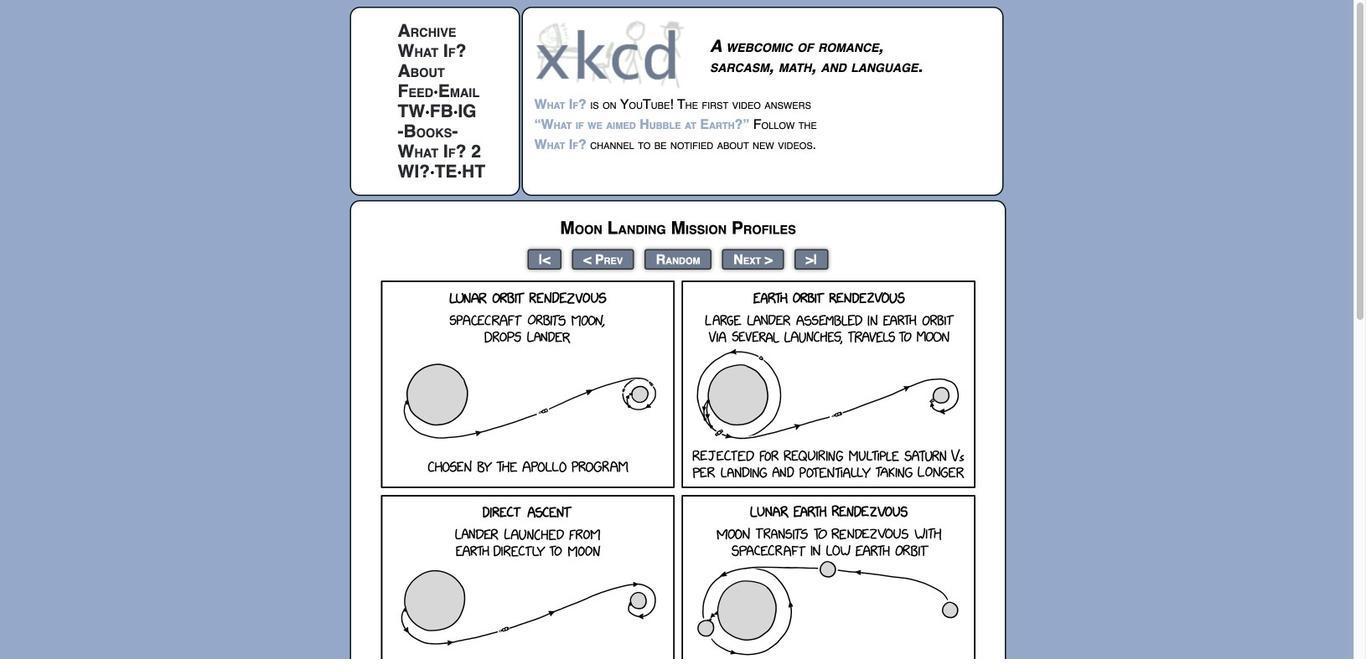 Task type: locate. For each thing, give the bounding box(es) containing it.
moon landing mission profiles image
[[381, 281, 976, 660]]



Task type: describe. For each thing, give the bounding box(es) containing it.
xkcd.com logo image
[[535, 19, 690, 89]]



Task type: vqa. For each thing, say whether or not it's contained in the screenshot.
Iphone Or Droid Image
no



